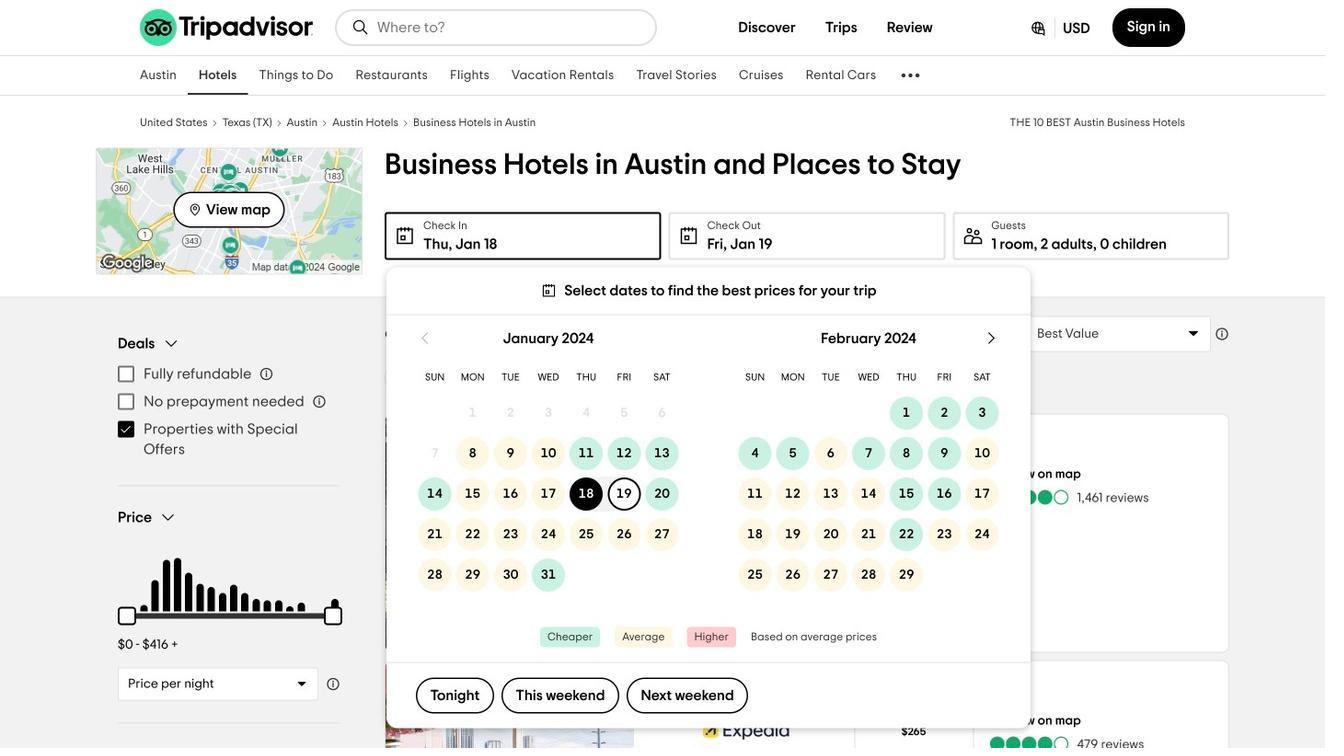 Task type: vqa. For each thing, say whether or not it's contained in the screenshot.
Tripadvisor image
yes



Task type: locate. For each thing, give the bounding box(es) containing it.
1 horizontal spatial row group
[[736, 393, 1001, 595]]

row group for second grid from right
[[416, 393, 681, 595]]

grid
[[416, 315, 681, 595], [736, 315, 1001, 595]]

0 horizontal spatial row group
[[416, 393, 681, 595]]

next month image
[[983, 329, 1001, 347]]

search image
[[352, 18, 370, 37]]

tripadvisor image
[[140, 9, 313, 46]]

maximum price slider
[[313, 596, 353, 636]]

1 horizontal spatial grid
[[736, 315, 1001, 595]]

4.0 of 5 bubbles. 479 reviews element
[[989, 735, 1144, 748]]

exterior image
[[386, 415, 634, 652]]

expedia.com image
[[703, 713, 789, 748]]

2 grid from the left
[[736, 315, 1001, 595]]

2 row group from the left
[[736, 393, 1001, 595]]

None search field
[[337, 11, 655, 44]]

row
[[416, 362, 681, 393], [736, 362, 1001, 393], [416, 393, 681, 433], [736, 393, 1001, 433], [416, 433, 681, 474], [736, 433, 1001, 474], [416, 474, 681, 514], [736, 474, 1001, 514], [416, 514, 681, 555], [736, 514, 1001, 555], [416, 555, 681, 595], [736, 555, 1001, 595]]

hilton image
[[703, 466, 789, 503]]

row group
[[416, 393, 681, 595], [736, 393, 1001, 595]]

0 horizontal spatial grid
[[416, 315, 681, 595]]

1 row group from the left
[[416, 393, 681, 595]]

save to a trip image
[[597, 676, 619, 698]]

0 vertical spatial group
[[118, 335, 340, 463]]

4.0 of 5 bubbles. 1,461 reviews element
[[989, 488, 1149, 507]]

group
[[118, 335, 340, 463], [107, 508, 353, 701]]

menu
[[118, 360, 340, 463]]



Task type: describe. For each thing, give the bounding box(es) containing it.
1 vertical spatial group
[[107, 508, 353, 701]]

carousel of images figure
[[386, 415, 634, 652]]

save to a trip image
[[597, 429, 619, 451]]

minimum price slider
[[107, 596, 147, 636]]

previous month image
[[416, 329, 434, 347]]

1 grid from the left
[[416, 315, 681, 595]]

Search search field
[[377, 19, 640, 36]]

row group for 2nd grid
[[736, 393, 1001, 595]]



